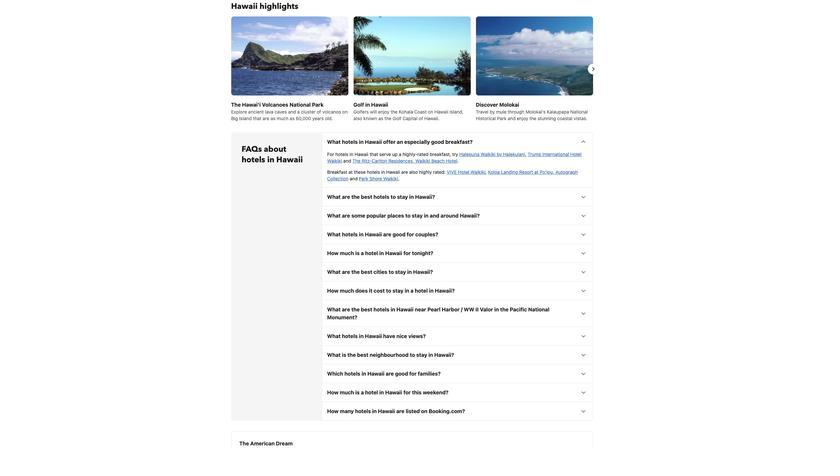 Task type: describe. For each thing, give the bounding box(es) containing it.
which hotels in hawaii are good for families?
[[327, 371, 441, 377]]

the left pacific
[[501, 306, 509, 312]]

park inside accordion control element
[[359, 176, 369, 181]]

what hotels in hawaii have nice views? button
[[322, 327, 593, 345]]

0 horizontal spatial golf
[[354, 102, 364, 108]]

travel
[[476, 109, 489, 115]]

in right which
[[362, 371, 366, 377]]

is for how much is a hotel in hawaii for tonight?
[[356, 250, 360, 256]]

in inside faqs about hotels in hawaii
[[267, 154, 275, 165]]

how much is a hotel in hawaii for this weekend?
[[327, 389, 449, 395]]

the for the hawai'i volcanoes national park explore ancient lava caves and a cluster of volcanos on big island that are as much as 60,000 years old.
[[231, 102, 241, 108]]

and inside discover molokai travel by mule through molokai's kalaupapa national historical park and enjoy the stunning coastal vistas.
[[508, 116, 516, 121]]

how for how much is a hotel in hawaii for tonight?
[[327, 250, 339, 256]]

capital
[[403, 116, 418, 121]]

a inside the hawai'i volcanoes national park explore ancient lava caves and a cluster of volcanos on big island that are as much as 60,000 years old.
[[297, 109, 300, 115]]

enjoy inside the golf in hawaii golfers will enjoy the kohala coast on hawaii island, also known as the golf capital of hawaii.
[[378, 109, 390, 115]]

ritz-
[[362, 158, 372, 164]]

breakfast,
[[430, 151, 451, 157]]

in up how much does it cost to stay in a hotel in hawaii?
[[408, 269, 412, 275]]

offer
[[383, 139, 396, 145]]

the hawai'i volcanoes national park explore ancient lava caves and a cluster of volcanos on big island that are as much as 60,000 years old.
[[231, 102, 348, 121]]

hotels inside "dropdown button"
[[342, 333, 358, 339]]

at inside koloa landing resort at po'ipu, autograph collection
[[535, 169, 539, 175]]

an
[[397, 139, 403, 145]]

places
[[388, 213, 404, 219]]

the up monument?
[[352, 306, 360, 312]]

hawaii inside which hotels in hawaii are good for families? dropdown button
[[368, 371, 385, 377]]

hawaii inside how much is a hotel in hawaii for tonight? dropdown button
[[385, 250, 403, 256]]

best for what are the best hotels to stay in hawaii?
[[361, 194, 373, 200]]

hotel inside trump international hotel waikiki
[[571, 151, 582, 157]]

good for couples?
[[393, 231, 406, 237]]

hotels inside what are the best hotels in hawaii near pearl harbor / ww ii valor in the pacific national monument?
[[374, 306, 390, 312]]

discover
[[476, 102, 498, 108]]

resort
[[520, 169, 534, 175]]

have
[[383, 333, 396, 339]]

what for what are the best hotels in hawaii near pearl harbor / ww ii valor in the pacific national monument?
[[327, 306, 341, 312]]

how much is a hotel in hawaii for this weekend? button
[[322, 383, 593, 402]]

stay for cities
[[395, 269, 406, 275]]

old.
[[325, 116, 333, 121]]

near
[[415, 306, 427, 312]]

try
[[453, 151, 458, 157]]

/
[[461, 306, 463, 312]]

what are some popular places to stay in and around hawaii? button
[[322, 206, 593, 225]]

and the ritz-carlton residences, waikiki beach hotel .
[[342, 158, 459, 164]]

residences,
[[389, 158, 414, 164]]

highly-
[[403, 151, 418, 157]]

the inside dropdown button
[[352, 194, 360, 200]]

a up what are the best cities to stay in hawaii? at the bottom of page
[[361, 250, 364, 256]]

pacific
[[510, 306, 527, 312]]

in inside the golf in hawaii golfers will enjoy the kohala coast on hawaii island, also known as the golf capital of hawaii.
[[366, 102, 370, 108]]

these
[[354, 169, 366, 175]]

hawaii? for what are the best cities to stay in hawaii?
[[413, 269, 433, 275]]

stay for hotels
[[397, 194, 408, 200]]

hotels inside faqs about hotels in hawaii
[[242, 154, 265, 165]]

for hotels in hawaii that serve up a highly-rated breakfast, try halepuna waikiki by halekulani ,
[[327, 151, 528, 157]]

to for cities
[[389, 269, 394, 275]]

waikiki up koloa
[[481, 151, 496, 157]]

in right for
[[350, 151, 354, 157]]

hotels inside dropdown button
[[374, 194, 390, 200]]

explore
[[231, 109, 247, 115]]

what for what hotels in hawaii have nice views?
[[327, 333, 341, 339]]

shore
[[370, 176, 382, 181]]

and inside dropdown button
[[430, 213, 440, 219]]

to for places
[[406, 213, 411, 219]]

and inside the hawai'i volcanoes national park explore ancient lava caves and a cluster of volcanos on big island that are as much as 60,000 years old.
[[288, 109, 296, 115]]

which
[[327, 371, 343, 377]]

good inside what hotels in hawaii offer an especially good breakfast? dropdown button
[[432, 139, 444, 145]]

waikiki left koloa
[[471, 169, 486, 175]]

what hotels in hawaii offer an especially good breakfast?
[[327, 139, 473, 145]]

in right 'cost'
[[405, 288, 410, 294]]

views?
[[409, 333, 426, 339]]

valor
[[480, 306, 493, 312]]

of inside the hawai'i volcanoes national park explore ancient lava caves and a cluster of volcanos on big island that are as much as 60,000 years old.
[[317, 109, 321, 115]]

in down which hotels in hawaii are good for families?
[[380, 389, 384, 395]]

how much does it cost to stay in a hotel in hawaii? button
[[322, 281, 593, 300]]

what are the best hotels to stay in hawaii? button
[[322, 188, 593, 206]]

the left kohala
[[391, 109, 398, 115]]

national inside discover molokai travel by mule through molokai's kalaupapa national historical park and enjoy the stunning coastal vistas.
[[571, 109, 588, 115]]

hawaii? for what are the best hotels to stay in hawaii?
[[415, 194, 435, 200]]

park inside discover molokai travel by mule through molokai's kalaupapa national historical park and enjoy the stunning coastal vistas.
[[497, 116, 507, 121]]

and up the breakfast
[[344, 158, 351, 164]]

the ritz-carlton residences, waikiki beach hotel link
[[353, 158, 458, 164]]

through
[[508, 109, 525, 115]]

molokai's
[[526, 109, 546, 115]]

what for what are the best hotels to stay in hawaii?
[[327, 194, 341, 200]]

what is the best neighbourhood to stay in hawaii? button
[[322, 346, 593, 364]]

in right valor at right bottom
[[495, 306, 499, 312]]

national inside the hawai'i volcanoes national park explore ancient lava caves and a cluster of volcanos on big island that are as much as 60,000 years old.
[[290, 102, 311, 108]]

what hotels in hawaii have nice views?
[[327, 333, 426, 339]]

faqs
[[242, 144, 262, 155]]

stay for places
[[412, 213, 423, 219]]

vive
[[447, 169, 457, 175]]

on inside the golf in hawaii golfers will enjoy the kohala coast on hawaii island, also known as the golf capital of hawaii.
[[428, 109, 434, 115]]

1 vertical spatial is
[[342, 352, 346, 358]]

breakfast
[[327, 169, 348, 175]]

are inside the hawai'i volcanoes national park explore ancient lava caves and a cluster of volcanos on big island that are as much as 60,000 years old.
[[263, 116, 270, 121]]

koloa landing resort at po'ipu, autograph collection link
[[327, 169, 578, 181]]

in up park shore waikiki link
[[381, 169, 385, 175]]

hotel for this
[[365, 389, 378, 395]]

are inside what are the best hotels in hawaii near pearl harbor / ww ii valor in the pacific national monument?
[[342, 306, 350, 312]]

around
[[441, 213, 459, 219]]

in inside dropdown button
[[410, 194, 414, 200]]

molokai
[[500, 102, 520, 108]]

in down how much is a hotel in hawaii for this weekend?
[[372, 408, 377, 414]]

enjoy inside discover molokai travel by mule through molokai's kalaupapa national historical park and enjoy the stunning coastal vistas.
[[517, 116, 529, 121]]

60,000
[[296, 116, 311, 121]]

breakfast at these hotels in hawaii are also highly rated: vive hotel waikiki ,
[[327, 169, 488, 175]]

in up "ritz-"
[[359, 139, 364, 145]]

island
[[239, 116, 252, 121]]

national inside what are the best hotels in hawaii near pearl harbor / ww ii valor in the pacific national monument?
[[529, 306, 550, 312]]

lava
[[265, 109, 274, 115]]

american
[[250, 440, 275, 446]]

a right up
[[399, 151, 402, 157]]

discover molokai travel by mule through molokai's kalaupapa national historical park and enjoy the stunning coastal vistas.
[[476, 102, 588, 121]]

and down these
[[350, 176, 358, 181]]

trump
[[528, 151, 542, 157]]

by inside discover molokai travel by mule through molokai's kalaupapa national historical park and enjoy the stunning coastal vistas.
[[490, 109, 495, 115]]

what for what are some popular places to stay in and around hawaii?
[[327, 213, 341, 219]]

on inside dropdown button
[[421, 408, 428, 414]]

halekulani
[[504, 151, 526, 157]]

of inside the golf in hawaii golfers will enjoy the kohala coast on hawaii island, also known as the golf capital of hawaii.
[[419, 116, 423, 121]]

international
[[543, 151, 569, 157]]

in up families?
[[429, 352, 433, 358]]

dream
[[276, 440, 293, 446]]

what hotels in hawaii are good for couples? button
[[322, 225, 593, 244]]

what are the best cities to stay in hawaii? button
[[322, 263, 593, 281]]

known
[[364, 116, 377, 121]]

in up couples? in the bottom right of the page
[[424, 213, 429, 219]]

carlton
[[372, 158, 387, 164]]

stay for neighbourhood
[[417, 352, 428, 358]]

for inside dropdown button
[[407, 231, 414, 237]]

what are the best hotels in hawaii near pearl harbor / ww ii valor in the pacific national monument?
[[327, 306, 550, 320]]

hawaii inside what hotels in hawaii offer an especially good breakfast? dropdown button
[[365, 139, 382, 145]]

nice
[[397, 333, 407, 339]]

coast
[[415, 109, 427, 115]]

the inside discover molokai travel by mule through molokai's kalaupapa national historical park and enjoy the stunning coastal vistas.
[[530, 116, 537, 121]]

volcanos
[[323, 109, 341, 115]]

popular
[[367, 213, 386, 219]]

how much is a hotel in hawaii for tonight?
[[327, 250, 434, 256]]

weekend?
[[423, 389, 449, 395]]

much for how much does it cost to stay in a hotel in hawaii?
[[340, 288, 354, 294]]

for left families?
[[410, 371, 417, 377]]

breakfast?
[[446, 139, 473, 145]]

years
[[313, 116, 324, 121]]

vive hotel waikiki link
[[447, 169, 486, 175]]

to for hotels
[[391, 194, 396, 200]]

which hotels in hawaii are good for families? button
[[322, 364, 593, 383]]

1 vertical spatial .
[[398, 176, 400, 181]]

in down how much does it cost to stay in a hotel in hawaii?
[[391, 306, 396, 312]]

ww
[[464, 306, 475, 312]]

and park shore waikiki .
[[349, 176, 400, 181]]

especially
[[405, 139, 430, 145]]

serve
[[380, 151, 391, 157]]

hawaii? inside how much does it cost to stay in a hotel in hawaii? dropdown button
[[435, 288, 455, 294]]

park shore waikiki link
[[359, 176, 398, 181]]

historical
[[476, 116, 496, 121]]

volcanoes
[[262, 102, 288, 108]]

a down which hotels in hawaii are good for families?
[[361, 389, 364, 395]]

up
[[392, 151, 398, 157]]

much for how much is a hotel in hawaii for tonight?
[[340, 250, 354, 256]]

to for neighbourhood
[[410, 352, 415, 358]]

po'ipu,
[[540, 169, 555, 175]]

collection
[[327, 176, 349, 181]]

trump international hotel waikiki
[[327, 151, 582, 164]]



Task type: locate. For each thing, give the bounding box(es) containing it.
0 horizontal spatial also
[[354, 116, 362, 121]]

and left around at top right
[[430, 213, 440, 219]]

hotel for tonight?
[[365, 250, 378, 256]]

enjoy
[[378, 109, 390, 115], [517, 116, 529, 121]]

stay inside dropdown button
[[397, 194, 408, 200]]

that inside the hawai'i volcanoes national park explore ancient lava caves and a cluster of volcanos on big island that are as much as 60,000 years old.
[[253, 116, 262, 121]]

2 what from the top
[[327, 194, 341, 200]]

hotel inside how much is a hotel in hawaii for this weekend? dropdown button
[[365, 389, 378, 395]]

cost
[[374, 288, 385, 294]]

what inside dropdown button
[[327, 194, 341, 200]]

2 horizontal spatial hotel
[[571, 151, 582, 157]]

good up breakfast,
[[432, 139, 444, 145]]

as
[[271, 116, 276, 121], [290, 116, 295, 121], [379, 116, 384, 121]]

the up does
[[352, 269, 360, 275]]

is up what are the best cities to stay in hawaii? at the bottom of page
[[356, 250, 360, 256]]

is for how much is a hotel in hawaii for this weekend?
[[356, 389, 360, 395]]

beach
[[432, 158, 445, 164]]

stunning
[[538, 116, 556, 121]]

2 vertical spatial national
[[529, 306, 550, 312]]

6 what from the top
[[327, 306, 341, 312]]

hawaii inside what are the best hotels in hawaii near pearl harbor / ww ii valor in the pacific national monument?
[[397, 306, 414, 312]]

best inside dropdown button
[[361, 194, 373, 200]]

2 horizontal spatial national
[[571, 109, 588, 115]]

park down these
[[359, 176, 369, 181]]

in down 'what hotels in hawaii are good for couples?'
[[380, 250, 384, 256]]

monument?
[[327, 314, 358, 320]]

1 vertical spatial park
[[497, 116, 507, 121]]

hotel inside how much does it cost to stay in a hotel in hawaii? dropdown button
[[415, 288, 428, 294]]

1 horizontal spatial hotel
[[458, 169, 470, 175]]

also
[[354, 116, 362, 121], [410, 169, 418, 175]]

1 vertical spatial national
[[571, 109, 588, 115]]

how
[[327, 250, 339, 256], [327, 288, 339, 294], [327, 389, 339, 395], [327, 408, 339, 414]]

0 horizontal spatial national
[[290, 102, 311, 108]]

0 horizontal spatial of
[[317, 109, 321, 115]]

1 horizontal spatial national
[[529, 306, 550, 312]]

in left have
[[359, 333, 364, 339]]

, left koloa
[[486, 169, 487, 175]]

1 how from the top
[[327, 250, 339, 256]]

0 horizontal spatial park
[[312, 102, 324, 108]]

best for what are the best cities to stay in hawaii?
[[361, 269, 373, 275]]

hawaii inside what hotels in hawaii are good for couples? dropdown button
[[365, 231, 382, 237]]

booking.com?
[[429, 408, 465, 414]]

also inside the golf in hawaii golfers will enjoy the kohala coast on hawaii island, also known as the golf capital of hawaii.
[[354, 116, 362, 121]]

, left trump
[[526, 151, 527, 157]]

what inside "dropdown button"
[[327, 333, 341, 339]]

hawaii highlights
[[231, 1, 299, 12]]

a up 60,000
[[297, 109, 300, 115]]

1 horizontal spatial at
[[535, 169, 539, 175]]

how much is a hotel in hawaii for tonight? button
[[322, 244, 593, 262]]

hawaii? up which hotels in hawaii are good for families? dropdown button
[[435, 352, 455, 358]]

of down "coast"
[[419, 116, 423, 121]]

to inside dropdown button
[[391, 194, 396, 200]]

0 vertical spatial good
[[432, 139, 444, 145]]

what inside what are the best hotels in hawaii near pearl harbor / ww ii valor in the pacific national monument?
[[327, 306, 341, 312]]

0 horizontal spatial on
[[343, 109, 348, 115]]

how for how many hotels in hawaii are listed on booking.com?
[[327, 408, 339, 414]]

at left these
[[349, 169, 353, 175]]

mule
[[497, 109, 507, 115]]

of
[[317, 109, 321, 115], [419, 116, 423, 121]]

1 horizontal spatial golf
[[393, 116, 402, 121]]

island,
[[450, 109, 464, 115]]

many
[[340, 408, 354, 414]]

. down breakfast at these hotels in hawaii are also highly rated: vive hotel waikiki ,
[[398, 176, 400, 181]]

good inside what hotels in hawaii are good for couples? dropdown button
[[393, 231, 406, 237]]

waikiki
[[481, 151, 496, 157], [327, 158, 342, 164], [416, 158, 431, 164], [471, 169, 486, 175], [384, 176, 398, 181]]

hawaii? down highly on the top
[[415, 194, 435, 200]]

2 horizontal spatial park
[[497, 116, 507, 121]]

national up cluster
[[290, 102, 311, 108]]

1 horizontal spatial ,
[[526, 151, 527, 157]]

it
[[369, 288, 373, 294]]

does
[[356, 288, 368, 294]]

the down molokai's
[[530, 116, 537, 121]]

park down mule
[[497, 116, 507, 121]]

hawai'i
[[242, 102, 261, 108]]

the up some
[[352, 194, 360, 200]]

hawaii inside how many hotels in hawaii are listed on booking.com? dropdown button
[[378, 408, 395, 414]]

about
[[264, 144, 287, 155]]

trump international hotel waikiki link
[[327, 151, 582, 164]]

much
[[277, 116, 289, 121], [340, 250, 354, 256], [340, 288, 354, 294], [340, 389, 354, 395]]

stay for cost
[[393, 288, 404, 294]]

kohala
[[399, 109, 413, 115]]

stay down views?
[[417, 352, 428, 358]]

will
[[370, 109, 377, 115]]

vistas.
[[574, 116, 588, 121]]

0 vertical spatial that
[[253, 116, 262, 121]]

2 vertical spatial park
[[359, 176, 369, 181]]

national right pacific
[[529, 306, 550, 312]]

0 vertical spatial national
[[290, 102, 311, 108]]

hawaii inside how much is a hotel in hawaii for this weekend? dropdown button
[[385, 389, 403, 395]]

how much does it cost to stay in a hotel in hawaii?
[[327, 288, 455, 294]]

1 vertical spatial the
[[353, 158, 361, 164]]

national up vistas.
[[571, 109, 588, 115]]

national
[[290, 102, 311, 108], [571, 109, 588, 115], [529, 306, 550, 312]]

0 vertical spatial park
[[312, 102, 324, 108]]

a
[[297, 109, 300, 115], [399, 151, 402, 157], [361, 250, 364, 256], [411, 288, 414, 294], [361, 389, 364, 395]]

halepuna
[[460, 151, 480, 157]]

1 as from the left
[[271, 116, 276, 121]]

best down what hotels in hawaii have nice views?
[[357, 352, 369, 358]]

0 vertical spatial also
[[354, 116, 362, 121]]

2 vertical spatial hotel
[[365, 389, 378, 395]]

best down the and park shore waikiki .
[[361, 194, 373, 200]]

waikiki down for
[[327, 158, 342, 164]]

0 horizontal spatial hotel
[[446, 158, 458, 164]]

the hawai'i volcanoes national park image
[[231, 16, 348, 134]]

good down what is the best neighbourhood to stay in hawaii?
[[395, 371, 408, 377]]

as right known
[[379, 116, 384, 121]]

that inside accordion control element
[[370, 151, 378, 157]]

0 horizontal spatial .
[[398, 176, 400, 181]]

0 horizontal spatial enjoy
[[378, 109, 390, 115]]

stay up what are some popular places to stay in and around hawaii?
[[397, 194, 408, 200]]

on right volcanos in the left top of the page
[[343, 109, 348, 115]]

1 horizontal spatial as
[[290, 116, 295, 121]]

best inside what are the best hotels in hawaii near pearl harbor / ww ii valor in the pacific national monument?
[[361, 306, 373, 312]]

as left 60,000
[[290, 116, 295, 121]]

halepuna waikiki by halekulani link
[[460, 151, 526, 157]]

koloa
[[488, 169, 500, 175]]

what are the best hotels to stay in hawaii?
[[327, 194, 435, 200]]

next image
[[589, 65, 597, 73]]

kalaupapa
[[547, 109, 569, 115]]

to
[[391, 194, 396, 200], [406, 213, 411, 219], [389, 269, 394, 275], [386, 288, 392, 294], [410, 352, 415, 358]]

1 vertical spatial hotel
[[415, 288, 428, 294]]

what for what hotels in hawaii are good for couples?
[[327, 231, 341, 237]]

1 horizontal spatial also
[[410, 169, 418, 175]]

2 how from the top
[[327, 288, 339, 294]]

by inside accordion control element
[[497, 151, 502, 157]]

to down views?
[[410, 352, 415, 358]]

on inside the hawai'i volcanoes national park explore ancient lava caves and a cluster of volcanos on big island that are as much as 60,000 years old.
[[343, 109, 348, 115]]

couples?
[[416, 231, 439, 237]]

caves
[[275, 109, 287, 115]]

how for how much does it cost to stay in a hotel in hawaii?
[[327, 288, 339, 294]]

1 vertical spatial that
[[370, 151, 378, 157]]

,
[[526, 151, 527, 157], [486, 169, 487, 175]]

the down what hotels in hawaii have nice views?
[[348, 352, 356, 358]]

faqs about hotels in hawaii
[[242, 144, 303, 165]]

on up hawaii. at the right of page
[[428, 109, 434, 115]]

best
[[361, 194, 373, 200], [361, 269, 373, 275], [361, 306, 373, 312], [357, 352, 369, 358]]

as down lava
[[271, 116, 276, 121]]

good for families?
[[395, 371, 408, 377]]

0 horizontal spatial as
[[271, 116, 276, 121]]

the right known
[[385, 116, 392, 121]]

in right faqs
[[267, 154, 275, 165]]

the left "ritz-"
[[353, 158, 361, 164]]

that down ancient
[[253, 116, 262, 121]]

0 vertical spatial ,
[[526, 151, 527, 157]]

the inside accordion control element
[[353, 158, 361, 164]]

1 horizontal spatial of
[[419, 116, 423, 121]]

in up pearl
[[429, 288, 434, 294]]

0 vertical spatial golf
[[354, 102, 364, 108]]

hawaii? inside what are the best cities to stay in hawaii? dropdown button
[[413, 269, 433, 275]]

0 vertical spatial .
[[458, 158, 459, 164]]

0 horizontal spatial at
[[349, 169, 353, 175]]

hawaii? inside what is the best neighbourhood to stay in hawaii? dropdown button
[[435, 352, 455, 358]]

waikiki down rated
[[416, 158, 431, 164]]

harbor
[[442, 306, 460, 312]]

for left this
[[404, 389, 411, 395]]

to right places
[[406, 213, 411, 219]]

hawaii? down "tonight?"
[[413, 269, 433, 275]]

. down try
[[458, 158, 459, 164]]

of up years
[[317, 109, 321, 115]]

hotel down which hotels in hawaii are good for families?
[[365, 389, 378, 395]]

0 vertical spatial by
[[490, 109, 495, 115]]

7 what from the top
[[327, 333, 341, 339]]

golf up 'golfers'
[[354, 102, 364, 108]]

3 what from the top
[[327, 213, 341, 219]]

what for what are the best cities to stay in hawaii?
[[327, 269, 341, 275]]

golf in hawaii image
[[354, 16, 471, 134]]

2 horizontal spatial on
[[428, 109, 434, 115]]

1 horizontal spatial on
[[421, 408, 428, 414]]

much inside the hawai'i volcanoes national park explore ancient lava caves and a cluster of volcanos on big island that are as much as 60,000 years old.
[[277, 116, 289, 121]]

0 vertical spatial the
[[231, 102, 241, 108]]

3 as from the left
[[379, 116, 384, 121]]

at
[[349, 169, 353, 175], [535, 169, 539, 175]]

0 vertical spatial of
[[317, 109, 321, 115]]

1 horizontal spatial enjoy
[[517, 116, 529, 121]]

hawaii? inside what are some popular places to stay in and around hawaii? dropdown button
[[460, 213, 480, 219]]

the up explore
[[231, 102, 241, 108]]

to right the cities
[[389, 269, 394, 275]]

to right 'cost'
[[386, 288, 392, 294]]

stay
[[397, 194, 408, 200], [412, 213, 423, 219], [395, 269, 406, 275], [393, 288, 404, 294], [417, 352, 428, 358]]

0 vertical spatial is
[[356, 250, 360, 256]]

the left american
[[240, 440, 249, 446]]

in up what are some popular places to stay in and around hawaii?
[[410, 194, 414, 200]]

also left highly on the top
[[410, 169, 418, 175]]

what are some popular places to stay in and around hawaii?
[[327, 213, 480, 219]]

in
[[366, 102, 370, 108], [359, 139, 364, 145], [350, 151, 354, 157], [267, 154, 275, 165], [381, 169, 385, 175], [410, 194, 414, 200], [424, 213, 429, 219], [359, 231, 364, 237], [380, 250, 384, 256], [408, 269, 412, 275], [405, 288, 410, 294], [429, 288, 434, 294], [391, 306, 396, 312], [495, 306, 499, 312], [359, 333, 364, 339], [429, 352, 433, 358], [362, 371, 366, 377], [380, 389, 384, 395], [372, 408, 377, 414]]

best left the cities
[[361, 269, 373, 275]]

golf down kohala
[[393, 116, 402, 121]]

stay right 'cost'
[[393, 288, 404, 294]]

highlights
[[260, 1, 299, 12]]

how many hotels in hawaii are listed on booking.com?
[[327, 408, 465, 414]]

pearl
[[428, 306, 441, 312]]

hawaii? inside what are the best hotels to stay in hawaii? dropdown button
[[415, 194, 435, 200]]

0 horizontal spatial that
[[253, 116, 262, 121]]

in down some
[[359, 231, 364, 237]]

coastal
[[558, 116, 573, 121]]

and down through
[[508, 116, 516, 121]]

good
[[432, 139, 444, 145], [393, 231, 406, 237], [395, 371, 408, 377]]

stay right the cities
[[395, 269, 406, 275]]

the american dream
[[240, 440, 293, 446]]

by
[[490, 109, 495, 115], [497, 151, 502, 157]]

4 what from the top
[[327, 231, 341, 237]]

hawaii
[[231, 1, 258, 12], [371, 102, 388, 108], [435, 109, 449, 115], [365, 139, 382, 145], [355, 151, 369, 157], [277, 154, 303, 165], [386, 169, 400, 175], [365, 231, 382, 237], [385, 250, 403, 256], [397, 306, 414, 312], [365, 333, 382, 339], [368, 371, 385, 377], [385, 389, 403, 395], [378, 408, 395, 414]]

accordion control element
[[322, 132, 593, 421]]

the for the american dream
[[240, 440, 249, 446]]

0 vertical spatial hotel
[[571, 151, 582, 157]]

1 vertical spatial also
[[410, 169, 418, 175]]

to up places
[[391, 194, 396, 200]]

1 horizontal spatial that
[[370, 151, 378, 157]]

0 vertical spatial enjoy
[[378, 109, 390, 115]]

good inside which hotels in hawaii are good for families? dropdown button
[[395, 371, 408, 377]]

families?
[[418, 371, 441, 377]]

1 vertical spatial hotel
[[446, 158, 458, 164]]

what hotels in hawaii are good for couples?
[[327, 231, 439, 237]]

1 at from the left
[[349, 169, 353, 175]]

discover molokai image
[[476, 16, 593, 134]]

what are the best hotels in hawaii near pearl harbor / ww ii valor in the pacific national monument? button
[[322, 300, 593, 327]]

enjoy right the will
[[378, 109, 390, 115]]

for left couples? in the bottom right of the page
[[407, 231, 414, 237]]

2 at from the left
[[535, 169, 539, 175]]

1 horizontal spatial .
[[458, 158, 459, 164]]

on right 'listed'
[[421, 408, 428, 414]]

is up which
[[342, 352, 346, 358]]

2 vertical spatial hotel
[[458, 169, 470, 175]]

as inside the golf in hawaii golfers will enjoy the kohala coast on hawaii island, also known as the golf capital of hawaii.
[[379, 116, 384, 121]]

hawaii? for what is the best neighbourhood to stay in hawaii?
[[435, 352, 455, 358]]

1 vertical spatial by
[[497, 151, 502, 157]]

for
[[327, 151, 334, 157]]

good down places
[[393, 231, 406, 237]]

what for what hotels in hawaii offer an especially good breakfast?
[[327, 139, 341, 145]]

waikiki inside trump international hotel waikiki
[[327, 158, 342, 164]]

much for how much is a hotel in hawaii for this weekend?
[[340, 389, 354, 395]]

enjoy down through
[[517, 116, 529, 121]]

hotel inside how much is a hotel in hawaii for tonight? dropdown button
[[365, 250, 378, 256]]

hawaii inside what hotels in hawaii have nice views? "dropdown button"
[[365, 333, 382, 339]]

what is the best neighbourhood to stay in hawaii?
[[327, 352, 455, 358]]

a right 'cost'
[[411, 288, 414, 294]]

hotel up autograph on the right
[[571, 151, 582, 157]]

by down discover
[[490, 109, 495, 115]]

hawaii highlights section
[[226, 16, 599, 134]]

park up cluster
[[312, 102, 324, 108]]

2 vertical spatial the
[[240, 440, 249, 446]]

also inside accordion control element
[[410, 169, 418, 175]]

2 as from the left
[[290, 116, 295, 121]]

what are the best cities to stay in hawaii?
[[327, 269, 433, 275]]

for left "tonight?"
[[404, 250, 411, 256]]

1 horizontal spatial park
[[359, 176, 369, 181]]

1 vertical spatial good
[[393, 231, 406, 237]]

3 how from the top
[[327, 389, 339, 395]]

0 vertical spatial hotel
[[365, 250, 378, 256]]

the inside the hawai'i volcanoes national park explore ancient lava caves and a cluster of volcanos on big island that are as much as 60,000 years old.
[[231, 102, 241, 108]]

2 horizontal spatial as
[[379, 116, 384, 121]]

that
[[253, 116, 262, 121], [370, 151, 378, 157]]

1 vertical spatial golf
[[393, 116, 402, 121]]

to for cost
[[386, 288, 392, 294]]

in inside "dropdown button"
[[359, 333, 364, 339]]

hotel right vive
[[458, 169, 470, 175]]

0 horizontal spatial ,
[[486, 169, 487, 175]]

hotel
[[571, 151, 582, 157], [446, 158, 458, 164], [458, 169, 470, 175]]

1 vertical spatial of
[[419, 116, 423, 121]]

by left the halekulani
[[497, 151, 502, 157]]

2 vertical spatial is
[[356, 389, 360, 395]]

ii
[[476, 306, 479, 312]]

waikiki right shore at top
[[384, 176, 398, 181]]

4 how from the top
[[327, 408, 339, 414]]

hotel down try
[[446, 158, 458, 164]]

rated
[[418, 151, 429, 157]]

hawaii inside faqs about hotels in hawaii
[[277, 154, 303, 165]]

hawaii? up harbor
[[435, 288, 455, 294]]

best for what are the best hotels in hawaii near pearl harbor / ww ii valor in the pacific national monument?
[[361, 306, 373, 312]]

and right 'caves'
[[288, 109, 296, 115]]

best down it
[[361, 306, 373, 312]]

hawaii?
[[415, 194, 435, 200], [460, 213, 480, 219], [413, 269, 433, 275], [435, 288, 455, 294], [435, 352, 455, 358]]

and
[[288, 109, 296, 115], [508, 116, 516, 121], [344, 158, 351, 164], [350, 176, 358, 181], [430, 213, 440, 219]]

ancient
[[248, 109, 264, 115]]

1 vertical spatial enjoy
[[517, 116, 529, 121]]

in up 'golfers'
[[366, 102, 370, 108]]

golfers
[[354, 109, 369, 115]]

is down which hotels in hawaii are good for families?
[[356, 389, 360, 395]]

also down 'golfers'
[[354, 116, 362, 121]]

park inside the hawai'i volcanoes national park explore ancient lava caves and a cluster of volcanos on big island that are as much as 60,000 years old.
[[312, 102, 324, 108]]

1 what from the top
[[327, 139, 341, 145]]

8 what from the top
[[327, 352, 341, 358]]

what for what is the best neighbourhood to stay in hawaii?
[[327, 352, 341, 358]]

1 vertical spatial ,
[[486, 169, 487, 175]]

this
[[412, 389, 422, 395]]

are inside dropdown button
[[342, 194, 350, 200]]

1 horizontal spatial by
[[497, 151, 502, 157]]

0 horizontal spatial by
[[490, 109, 495, 115]]

2 vertical spatial good
[[395, 371, 408, 377]]

how for how much is a hotel in hawaii for this weekend?
[[327, 389, 339, 395]]

5 what from the top
[[327, 269, 341, 275]]

best for what is the best neighbourhood to stay in hawaii?
[[357, 352, 369, 358]]

how many hotels in hawaii are listed on booking.com? button
[[322, 402, 593, 420]]

what
[[327, 139, 341, 145], [327, 194, 341, 200], [327, 213, 341, 219], [327, 231, 341, 237], [327, 269, 341, 275], [327, 306, 341, 312], [327, 333, 341, 339], [327, 352, 341, 358]]



Task type: vqa. For each thing, say whether or not it's contained in the screenshot.
popular
yes



